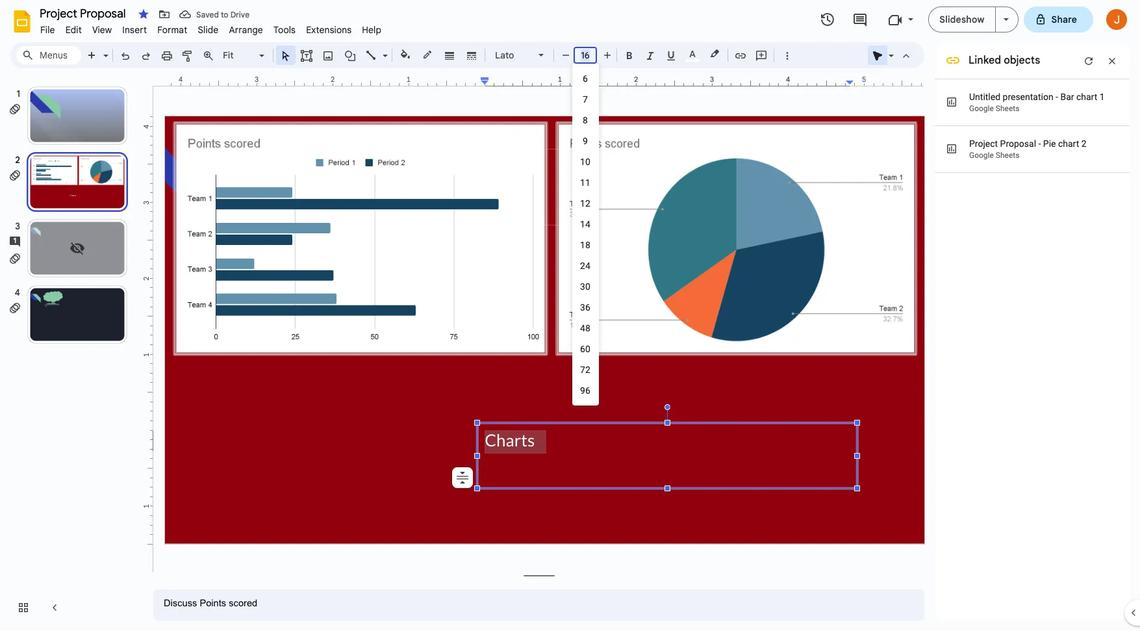 Task type: describe. For each thing, give the bounding box(es) containing it.
linked objects application
[[0, 0, 1141, 631]]

border dash option
[[464, 46, 479, 64]]

live pointer settings image
[[886, 47, 894, 51]]

48
[[580, 323, 591, 333]]

sheets for proposal
[[996, 151, 1020, 160]]

linked objects
[[969, 54, 1041, 67]]

Zoom field
[[219, 46, 270, 65]]

help menu item
[[357, 22, 387, 38]]

72
[[580, 365, 591, 375]]

Zoom text field
[[221, 46, 257, 64]]

saved
[[196, 9, 219, 19]]

mode and view toolbar
[[868, 42, 917, 68]]

google for project
[[970, 151, 995, 160]]

format
[[157, 24, 187, 36]]

24
[[580, 261, 591, 271]]

7
[[583, 94, 588, 105]]

objects
[[1005, 54, 1041, 67]]

untitled
[[970, 92, 1001, 102]]

share
[[1052, 14, 1078, 25]]

file
[[40, 24, 55, 36]]

fill color: transparent image
[[398, 46, 413, 63]]

insert
[[122, 24, 147, 36]]

12
[[580, 198, 591, 209]]

untitled presentation - bar chart 1 google sheets
[[970, 92, 1106, 113]]

tools menu item
[[268, 22, 301, 38]]

select line image
[[380, 47, 388, 51]]

insert menu item
[[117, 22, 152, 38]]

arrange
[[229, 24, 263, 36]]

60
[[580, 344, 591, 354]]

slideshow
[[940, 14, 985, 25]]

new slide with layout image
[[100, 47, 109, 51]]

list box inside linked objects application
[[572, 64, 599, 406]]

arrange menu item
[[224, 22, 268, 38]]

extensions menu item
[[301, 22, 357, 38]]

Menus field
[[16, 46, 81, 64]]

project proposal - pie chart 2 element
[[970, 138, 1087, 149]]

chart for 2
[[1059, 138, 1080, 149]]

main toolbar
[[81, 0, 798, 504]]

border weight option
[[442, 46, 457, 64]]

Star checkbox
[[135, 5, 153, 23]]

to
[[221, 9, 229, 19]]

extensions
[[306, 24, 352, 36]]

border color: transparent image
[[420, 46, 435, 63]]

linked
[[969, 54, 1002, 67]]

project proposal - pie chart 2 google sheets
[[970, 138, 1087, 160]]

36
[[580, 302, 591, 313]]

font list. lato selected. option
[[495, 46, 531, 64]]



Task type: locate. For each thing, give the bounding box(es) containing it.
- left 'bar' at the top
[[1056, 92, 1059, 102]]

chart for 1
[[1077, 92, 1098, 102]]

help
[[362, 24, 382, 36]]

sheets down presentation
[[996, 104, 1020, 113]]

google
[[970, 104, 995, 113], [970, 151, 995, 160]]

google down project at the top of page
[[970, 151, 995, 160]]

bar
[[1061, 92, 1075, 102]]

navigation inside linked objects application
[[0, 73, 143, 631]]

view
[[92, 24, 112, 36]]

- for bar
[[1056, 92, 1059, 102]]

google down untitled
[[970, 104, 995, 113]]

0 vertical spatial google
[[970, 104, 995, 113]]

lato
[[495, 49, 515, 61]]

list box containing 6
[[572, 64, 599, 406]]

chart inside project proposal - pie chart 2 google sheets
[[1059, 138, 1080, 149]]

chart
[[1077, 92, 1098, 102], [1059, 138, 1080, 149]]

2 sheets from the top
[[996, 151, 1020, 160]]

- inside project proposal - pie chart 2 google sheets
[[1039, 138, 1042, 149]]

0 vertical spatial -
[[1056, 92, 1059, 102]]

pie
[[1044, 138, 1057, 149]]

proposal
[[1001, 138, 1037, 149]]

menu bar
[[35, 17, 387, 38]]

untitled presentation - bar chart 1 element
[[970, 92, 1106, 102]]

1 horizontal spatial -
[[1056, 92, 1059, 102]]

google inside project proposal - pie chart 2 google sheets
[[970, 151, 995, 160]]

list box
[[572, 64, 599, 406]]

project
[[970, 138, 999, 149]]

1 google from the top
[[970, 104, 995, 113]]

saved to drive
[[196, 9, 250, 19]]

menu bar inside menu bar banner
[[35, 17, 387, 38]]

edit menu item
[[60, 22, 87, 38]]

2 google from the top
[[970, 151, 995, 160]]

slide menu item
[[193, 22, 224, 38]]

Rename text field
[[35, 5, 133, 21]]

highlight color image
[[708, 46, 722, 62]]

slide
[[198, 24, 219, 36]]

1 sheets from the top
[[996, 104, 1020, 113]]

presentation
[[1003, 92, 1054, 102]]

11
[[580, 177, 591, 188]]

google for untitled
[[970, 104, 995, 113]]

None field
[[574, 47, 602, 66]]

menu bar containing file
[[35, 17, 387, 38]]

1
[[1100, 92, 1106, 102]]

text color image
[[686, 46, 700, 62]]

-
[[1056, 92, 1059, 102], [1039, 138, 1042, 149]]

navigation
[[0, 73, 143, 631]]

1 vertical spatial sheets
[[996, 151, 1020, 160]]

drive
[[231, 9, 250, 19]]

slideshow button
[[929, 7, 996, 33]]

6 7 8 9
[[583, 73, 588, 146]]

tools
[[274, 24, 296, 36]]

2
[[1082, 138, 1087, 149]]

96
[[580, 385, 591, 396]]

chart inside untitled presentation - bar chart 1 google sheets
[[1077, 92, 1098, 102]]

shape image
[[343, 46, 358, 64]]

presentation options image
[[1004, 18, 1009, 21]]

sheets down 'proposal'
[[996, 151, 1020, 160]]

menu bar banner
[[0, 0, 1141, 631]]

option
[[452, 467, 473, 488]]

14
[[580, 219, 591, 229]]

saved to drive button
[[176, 5, 253, 23]]

share button
[[1024, 7, 1094, 33]]

format menu item
[[152, 22, 193, 38]]

sheets for presentation
[[996, 104, 1020, 113]]

- inside untitled presentation - bar chart 1 google sheets
[[1056, 92, 1059, 102]]

1 vertical spatial chart
[[1059, 138, 1080, 149]]

0 vertical spatial chart
[[1077, 92, 1098, 102]]

insert image image
[[321, 46, 336, 64]]

sheets inside project proposal - pie chart 2 google sheets
[[996, 151, 1020, 160]]

chart left 2
[[1059, 138, 1080, 149]]

chart left 1
[[1077, 92, 1098, 102]]

1 vertical spatial -
[[1039, 138, 1042, 149]]

9
[[583, 136, 588, 146]]

0 vertical spatial sheets
[[996, 104, 1020, 113]]

sheets inside untitled presentation - bar chart 1 google sheets
[[996, 104, 1020, 113]]

- for pie
[[1039, 138, 1042, 149]]

8
[[583, 115, 588, 125]]

file menu item
[[35, 22, 60, 38]]

view menu item
[[87, 22, 117, 38]]

sheets
[[996, 104, 1020, 113], [996, 151, 1020, 160]]

1 vertical spatial google
[[970, 151, 995, 160]]

google inside untitled presentation - bar chart 1 google sheets
[[970, 104, 995, 113]]

6
[[583, 73, 588, 84]]

30
[[580, 281, 591, 292]]

shrink text on overflow image
[[454, 469, 472, 487]]

linked objects section
[[933, 0, 1130, 621]]

10
[[580, 157, 591, 167]]

edit
[[65, 24, 82, 36]]

- left pie on the right top of the page
[[1039, 138, 1042, 149]]

18
[[580, 240, 591, 250]]

right margin image
[[847, 76, 925, 86]]

0 horizontal spatial -
[[1039, 138, 1042, 149]]

Font size text field
[[575, 47, 596, 63]]



Task type: vqa. For each thing, say whether or not it's contained in the screenshot.
Proposal Sheets
yes



